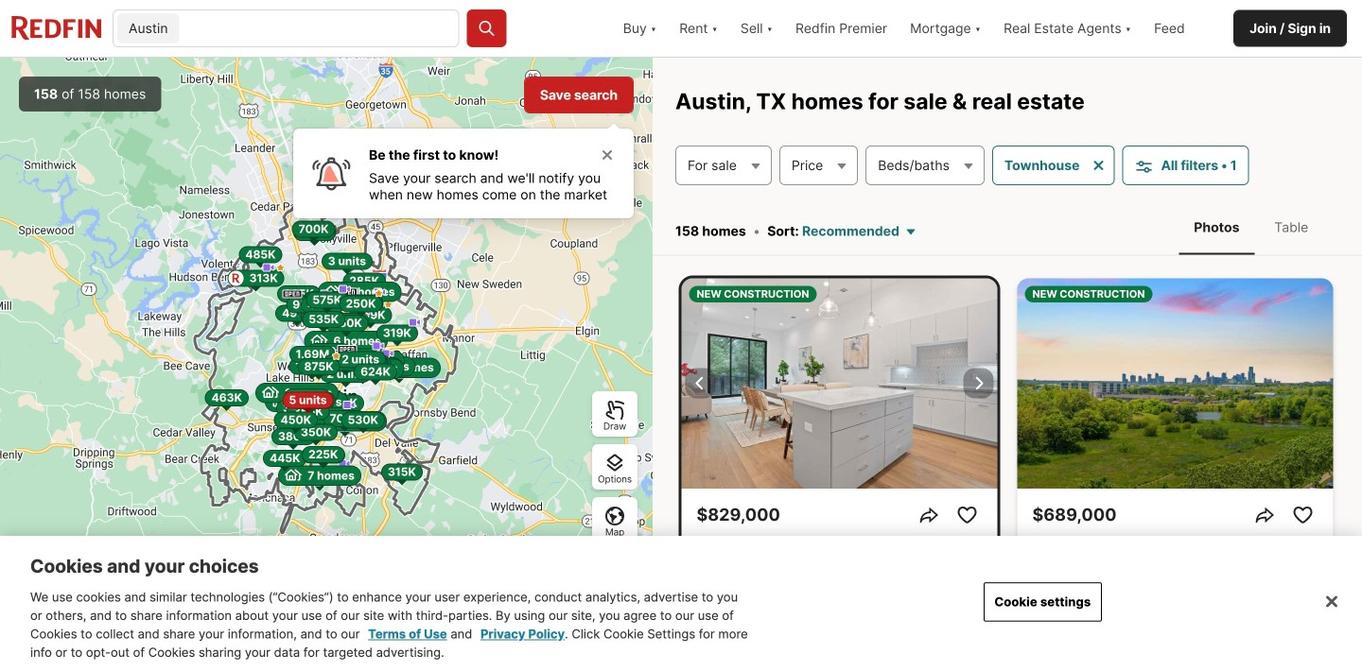 Task type: vqa. For each thing, say whether or not it's contained in the screenshot.
home tours
no



Task type: describe. For each thing, give the bounding box(es) containing it.
Add home to favorites checkbox
[[1288, 500, 1318, 531]]

google image
[[5, 647, 67, 672]]

add home to favorites image for add home to favorites checkbox
[[956, 504, 979, 527]]

next image
[[967, 372, 990, 395]]

submit search image
[[477, 19, 496, 38]]



Task type: locate. For each thing, give the bounding box(es) containing it.
add home to favorites image right share home image
[[1292, 504, 1314, 527]]

share home image
[[1254, 504, 1277, 527]]

previous image
[[689, 372, 712, 395]]

map region
[[0, 58, 653, 672]]

add home to favorites image right share home icon
[[956, 504, 979, 527]]

0 horizontal spatial add home to favorites image
[[956, 504, 979, 527]]

add home to favorites image inside add home to favorites checkbox
[[956, 504, 979, 527]]

advertisement image
[[672, 615, 1007, 672]]

add home to favorites image
[[956, 504, 979, 527], [1292, 504, 1314, 527]]

cookies and your choices alert dialog
[[0, 536, 1362, 672]]

Add home to favorites checkbox
[[952, 500, 982, 531]]

2 add home to favorites image from the left
[[1292, 504, 1314, 527]]

tab list
[[1164, 200, 1340, 255]]

share home image
[[918, 504, 941, 527]]

1 horizontal spatial add home to favorites image
[[1292, 504, 1314, 527]]

1 add home to favorites image from the left
[[956, 504, 979, 527]]

add home to favorites image inside add home to favorites option
[[1292, 504, 1314, 527]]

add home to favorites image for add home to favorites option
[[1292, 504, 1314, 527]]

None search field
[[183, 10, 458, 48]]



